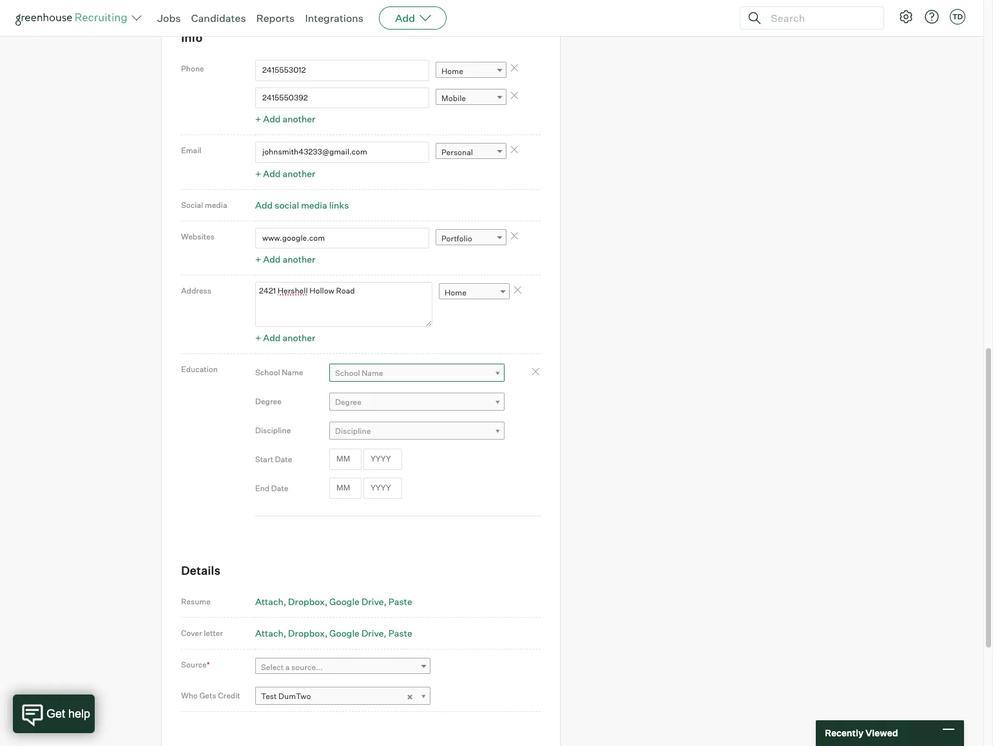 Task type: describe. For each thing, give the bounding box(es) containing it.
attach for resume
[[255, 597, 284, 608]]

candidates link
[[191, 12, 246, 24]]

+ for email
[[255, 168, 261, 179]]

email
[[181, 146, 201, 155]]

cover
[[181, 629, 202, 639]]

0 horizontal spatial school
[[255, 368, 280, 378]]

attach link for resume
[[255, 597, 286, 608]]

select
[[261, 663, 284, 673]]

*
[[207, 661, 210, 671]]

attach link for cover letter
[[255, 629, 286, 640]]

letter
[[204, 629, 223, 639]]

0 horizontal spatial school name
[[255, 368, 303, 378]]

dropbox for resume
[[288, 597, 325, 608]]

1 vertical spatial home link
[[439, 284, 510, 302]]

0 horizontal spatial name
[[282, 368, 303, 378]]

name inside school name 'link'
[[362, 369, 383, 378]]

another for websites
[[283, 254, 315, 265]]

dropbox link for cover letter
[[288, 629, 328, 640]]

add inside popup button
[[395, 12, 415, 24]]

add for address
[[263, 332, 281, 343]]

mobile link
[[436, 89, 507, 108]]

gets
[[199, 691, 216, 701]]

attach dropbox google drive paste for resume
[[255, 597, 412, 608]]

+ add another for email
[[255, 168, 315, 179]]

td button
[[947, 6, 968, 27]]

personal link
[[436, 143, 507, 162]]

0 horizontal spatial degree
[[255, 397, 282, 407]]

school name link
[[329, 364, 505, 383]]

+ for address
[[255, 332, 261, 343]]

0 horizontal spatial discipline
[[255, 426, 291, 436]]

end
[[255, 484, 270, 494]]

discipline link
[[329, 422, 505, 441]]

test dumtwo
[[261, 692, 311, 702]]

source
[[181, 661, 207, 671]]

select a source...
[[261, 663, 323, 673]]

google drive link for cover letter
[[329, 629, 387, 640]]

add social media links
[[255, 199, 349, 210]]

drive for cover letter
[[362, 629, 384, 640]]

who gets credit
[[181, 691, 240, 701]]

yyyy text field for end date
[[363, 478, 402, 499]]

paste for resume
[[388, 597, 412, 608]]

start date
[[255, 455, 292, 465]]

greenhouse recruiting image
[[15, 10, 131, 26]]

td button
[[950, 9, 965, 24]]

school name inside 'link'
[[335, 369, 383, 378]]

1 horizontal spatial media
[[301, 199, 327, 210]]

home for home link to the bottom
[[445, 288, 467, 298]]

degree link
[[329, 393, 505, 412]]

source...
[[291, 663, 323, 673]]

jobs link
[[157, 12, 181, 24]]

+ add another link for phone
[[255, 114, 315, 124]]

who
[[181, 691, 198, 701]]

another for address
[[283, 332, 315, 343]]

portfolio link
[[436, 229, 507, 248]]

add for phone
[[263, 114, 281, 124]]

attach for cover letter
[[255, 629, 284, 640]]

links
[[329, 199, 349, 210]]

dumtwo
[[278, 692, 311, 702]]

education
[[181, 365, 218, 374]]

end date
[[255, 484, 288, 494]]

paste link for resume
[[388, 597, 412, 608]]

mobile
[[441, 93, 466, 103]]

portfolio
[[441, 234, 472, 243]]

drive for resume
[[362, 597, 384, 608]]

google drive link for resume
[[329, 597, 387, 608]]

discipline inside the discipline link
[[335, 427, 371, 436]]

another for phone
[[283, 114, 315, 124]]

another for email
[[283, 168, 315, 179]]

candidates
[[191, 12, 246, 24]]

td
[[952, 12, 963, 21]]

recently viewed
[[825, 728, 898, 739]]

jobs
[[157, 12, 181, 24]]

credit
[[218, 691, 240, 701]]



Task type: vqa. For each thing, say whether or not it's contained in the screenshot.
2nd to from the bottom of the page
no



Task type: locate. For each thing, give the bounding box(es) containing it.
dropbox link
[[288, 597, 328, 608], [288, 629, 328, 640]]

yyyy text field right mm text box at the bottom left of the page
[[363, 449, 402, 470]]

1 yyyy text field from the top
[[363, 449, 402, 470]]

2 google from the top
[[329, 629, 360, 640]]

attach
[[255, 597, 284, 608], [255, 629, 284, 640]]

1 horizontal spatial school name
[[335, 369, 383, 378]]

dropbox for cover letter
[[288, 629, 325, 640]]

attach dropbox google drive paste
[[255, 597, 412, 608], [255, 629, 412, 640]]

+ add another link for websites
[[255, 254, 315, 265]]

0 vertical spatial google drive link
[[329, 597, 387, 608]]

media left links
[[301, 199, 327, 210]]

+ add another for phone
[[255, 114, 315, 124]]

0 vertical spatial yyyy text field
[[363, 449, 402, 470]]

2 paste link from the top
[[388, 629, 412, 640]]

date
[[275, 455, 292, 465], [271, 484, 288, 494]]

a
[[285, 663, 290, 673]]

+ add another link for address
[[255, 332, 315, 343]]

3 + add another link from the top
[[255, 254, 315, 265]]

1 horizontal spatial degree
[[335, 398, 362, 407]]

1 paste link from the top
[[388, 597, 412, 608]]

4 + add another from the top
[[255, 332, 315, 343]]

home link
[[436, 62, 507, 80], [439, 284, 510, 302]]

1 vertical spatial attach dropbox google drive paste
[[255, 629, 412, 640]]

dropbox link for resume
[[288, 597, 328, 608]]

degree inside 'link'
[[335, 398, 362, 407]]

1 + from the top
[[255, 114, 261, 124]]

1 horizontal spatial name
[[362, 369, 383, 378]]

add for email
[[263, 168, 281, 179]]

attach link
[[255, 597, 286, 608], [255, 629, 286, 640]]

google for resume
[[329, 597, 360, 608]]

0 vertical spatial paste
[[388, 597, 412, 608]]

google drive link
[[329, 597, 387, 608], [329, 629, 387, 640]]

websites
[[181, 232, 215, 241]]

2 + add another from the top
[[255, 168, 315, 179]]

2 + add another link from the top
[[255, 168, 315, 179]]

1 horizontal spatial school
[[335, 369, 360, 378]]

1 vertical spatial dropbox
[[288, 629, 325, 640]]

google for cover letter
[[329, 629, 360, 640]]

2 attach link from the top
[[255, 629, 286, 640]]

0 vertical spatial date
[[275, 455, 292, 465]]

0 vertical spatial google
[[329, 597, 360, 608]]

1 vertical spatial date
[[271, 484, 288, 494]]

school inside 'link'
[[335, 369, 360, 378]]

None text field
[[255, 60, 429, 81], [255, 142, 429, 163], [255, 60, 429, 81], [255, 142, 429, 163]]

3 another from the top
[[283, 254, 315, 265]]

YYYY text field
[[363, 449, 402, 470], [363, 478, 402, 499]]

4 another from the top
[[283, 332, 315, 343]]

+ add another for websites
[[255, 254, 315, 265]]

1 dropbox link from the top
[[288, 597, 328, 608]]

add social media links link
[[255, 199, 349, 210]]

MM text field
[[329, 449, 362, 470]]

select a source... link
[[255, 658, 431, 677]]

None text field
[[255, 87, 429, 108], [255, 228, 429, 249], [255, 282, 432, 327], [255, 87, 429, 108], [255, 228, 429, 249], [255, 282, 432, 327]]

cover letter
[[181, 629, 223, 639]]

degree up mm text box at the bottom left of the page
[[335, 398, 362, 407]]

2 google drive link from the top
[[329, 629, 387, 640]]

paste
[[388, 597, 412, 608], [388, 629, 412, 640]]

+ for phone
[[255, 114, 261, 124]]

media right social
[[205, 200, 227, 210]]

1 dropbox from the top
[[288, 597, 325, 608]]

1 paste from the top
[[388, 597, 412, 608]]

paste link for cover letter
[[388, 629, 412, 640]]

configure image
[[898, 9, 914, 24]]

test dumtwo link
[[255, 688, 431, 707]]

0 vertical spatial home link
[[436, 62, 507, 80]]

1 google from the top
[[329, 597, 360, 608]]

personal
[[441, 148, 473, 157]]

add inside websites "element"
[[263, 254, 281, 265]]

+ for websites
[[255, 254, 261, 265]]

1 vertical spatial paste
[[388, 629, 412, 640]]

reports link
[[256, 12, 295, 24]]

school
[[255, 368, 280, 378], [335, 369, 360, 378]]

name
[[282, 368, 303, 378], [362, 369, 383, 378]]

yyyy text field right mm text field
[[363, 478, 402, 499]]

degree
[[255, 397, 282, 407], [335, 398, 362, 407]]

1 another from the top
[[283, 114, 315, 124]]

date for end date
[[271, 484, 288, 494]]

+ add another link inside websites "element"
[[255, 254, 315, 265]]

+ add another
[[255, 114, 315, 124], [255, 168, 315, 179], [255, 254, 315, 265], [255, 332, 315, 343]]

0 vertical spatial paste link
[[388, 597, 412, 608]]

0 vertical spatial home
[[441, 66, 463, 76]]

1 drive from the top
[[362, 597, 384, 608]]

another inside websites "element"
[[283, 254, 315, 265]]

3 + from the top
[[255, 254, 261, 265]]

home up mobile
[[441, 66, 463, 76]]

1 vertical spatial attach
[[255, 629, 284, 640]]

test
[[261, 692, 277, 702]]

+
[[255, 114, 261, 124], [255, 168, 261, 179], [255, 254, 261, 265], [255, 332, 261, 343]]

1 + add another link from the top
[[255, 114, 315, 124]]

1 vertical spatial drive
[[362, 629, 384, 640]]

+ add another link for email
[[255, 168, 315, 179]]

1 attach from the top
[[255, 597, 284, 608]]

1 vertical spatial dropbox link
[[288, 629, 328, 640]]

4 + from the top
[[255, 332, 261, 343]]

another
[[283, 114, 315, 124], [283, 168, 315, 179], [283, 254, 315, 265], [283, 332, 315, 343]]

1 vertical spatial attach link
[[255, 629, 286, 640]]

0 vertical spatial attach dropbox google drive paste
[[255, 597, 412, 608]]

1 vertical spatial google drive link
[[329, 629, 387, 640]]

1 + add another from the top
[[255, 114, 315, 124]]

date right end
[[271, 484, 288, 494]]

discipline up start date on the left bottom of the page
[[255, 426, 291, 436]]

start
[[255, 455, 273, 465]]

1 google drive link from the top
[[329, 597, 387, 608]]

social media
[[181, 200, 227, 210]]

source *
[[181, 661, 210, 671]]

address
[[181, 286, 211, 296]]

MM text field
[[329, 478, 362, 499]]

1 vertical spatial yyyy text field
[[363, 478, 402, 499]]

phone
[[181, 64, 204, 74]]

discipline
[[255, 426, 291, 436], [335, 427, 371, 436]]

reports
[[256, 12, 295, 24]]

resume
[[181, 598, 211, 607]]

Search text field
[[768, 9, 872, 27]]

school name
[[255, 368, 303, 378], [335, 369, 383, 378]]

0 vertical spatial dropbox
[[288, 597, 325, 608]]

google
[[329, 597, 360, 608], [329, 629, 360, 640]]

home link down portfolio link
[[439, 284, 510, 302]]

degree up start
[[255, 397, 282, 407]]

add button
[[379, 6, 447, 30]]

home
[[441, 66, 463, 76], [445, 288, 467, 298]]

2 dropbox link from the top
[[288, 629, 328, 640]]

drive
[[362, 597, 384, 608], [362, 629, 384, 640]]

2 another from the top
[[283, 168, 315, 179]]

home link up mobile link
[[436, 62, 507, 80]]

1 attach link from the top
[[255, 597, 286, 608]]

1 vertical spatial google
[[329, 629, 360, 640]]

details
[[181, 564, 220, 578]]

social
[[181, 200, 203, 210]]

paste link
[[388, 597, 412, 608], [388, 629, 412, 640]]

viewed
[[866, 728, 898, 739]]

dropbox
[[288, 597, 325, 608], [288, 629, 325, 640]]

home down portfolio
[[445, 288, 467, 298]]

0 vertical spatial drive
[[362, 597, 384, 608]]

+ add another for address
[[255, 332, 315, 343]]

2 + from the top
[[255, 168, 261, 179]]

0 vertical spatial attach link
[[255, 597, 286, 608]]

discipline up mm text box at the bottom left of the page
[[335, 427, 371, 436]]

yyyy text field for start date
[[363, 449, 402, 470]]

+ add another link
[[255, 114, 315, 124], [255, 168, 315, 179], [255, 254, 315, 265], [255, 332, 315, 343]]

2 attach dropbox google drive paste from the top
[[255, 629, 412, 640]]

media
[[301, 199, 327, 210], [205, 200, 227, 210]]

+ add another inside websites "element"
[[255, 254, 315, 265]]

recently
[[825, 728, 864, 739]]

1 vertical spatial home
[[445, 288, 467, 298]]

2 attach from the top
[[255, 629, 284, 640]]

websites element
[[255, 228, 541, 269]]

add
[[395, 12, 415, 24], [263, 114, 281, 124], [263, 168, 281, 179], [255, 199, 273, 210], [263, 254, 281, 265], [263, 332, 281, 343]]

integrations link
[[305, 12, 364, 24]]

1 attach dropbox google drive paste from the top
[[255, 597, 412, 608]]

date for start date
[[275, 455, 292, 465]]

1 vertical spatial paste link
[[388, 629, 412, 640]]

2 drive from the top
[[362, 629, 384, 640]]

2 paste from the top
[[388, 629, 412, 640]]

2 yyyy text field from the top
[[363, 478, 402, 499]]

0 horizontal spatial media
[[205, 200, 227, 210]]

social
[[275, 199, 299, 210]]

0 vertical spatial dropbox link
[[288, 597, 328, 608]]

1 horizontal spatial discipline
[[335, 427, 371, 436]]

paste for cover letter
[[388, 629, 412, 640]]

home for topmost home link
[[441, 66, 463, 76]]

info
[[181, 30, 203, 44]]

add for websites
[[263, 254, 281, 265]]

3 + add another from the top
[[255, 254, 315, 265]]

date right start
[[275, 455, 292, 465]]

2 dropbox from the top
[[288, 629, 325, 640]]

0 vertical spatial attach
[[255, 597, 284, 608]]

+ inside websites "element"
[[255, 254, 261, 265]]

integrations
[[305, 12, 364, 24]]

attach dropbox google drive paste for cover letter
[[255, 629, 412, 640]]

4 + add another link from the top
[[255, 332, 315, 343]]



